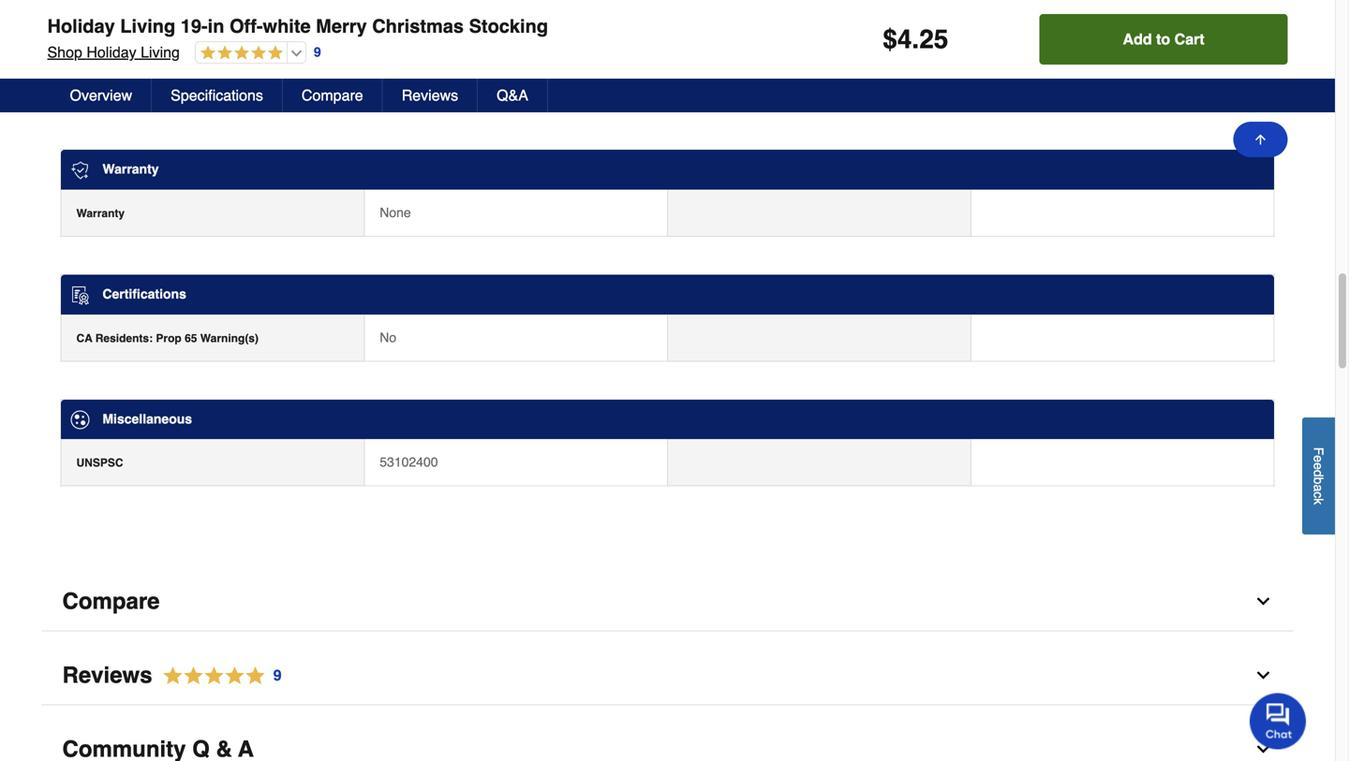 Task type: vqa. For each thing, say whether or not it's contained in the screenshot.
Metal to the right
no



Task type: describe. For each thing, give the bounding box(es) containing it.
musical
[[76, 82, 118, 95]]

reviews button
[[383, 79, 478, 112]]

k
[[1311, 499, 1326, 505]]

none
[[380, 205, 411, 220]]

4
[[898, 24, 912, 54]]

f
[[1311, 448, 1326, 456]]

chat invite button image
[[1250, 693, 1307, 750]]

0 vertical spatial 9
[[314, 45, 321, 60]]

d
[[1311, 470, 1326, 477]]

chevron down image
[[1254, 667, 1273, 686]]

reviews inside 'reviews' button
[[402, 87, 458, 104]]

9 inside 4.9 stars image
[[273, 667, 282, 685]]

f e e d b a c k button
[[1303, 418, 1335, 535]]

add
[[1123, 30, 1152, 48]]

0 horizontal spatial reviews
[[62, 663, 152, 689]]

2 chevron down image from the top
[[1254, 741, 1273, 760]]

0 vertical spatial living
[[120, 15, 175, 37]]

stocking
[[469, 15, 548, 37]]

0 horizontal spatial compare
[[62, 589, 160, 615]]

off white/normal
[[380, 33, 480, 48]]

1 horizontal spatial compare
[[302, 87, 363, 104]]

b
[[1311, 477, 1326, 485]]

0 vertical spatial holiday
[[47, 15, 115, 37]]

2 e from the top
[[1311, 463, 1326, 470]]

add to cart button
[[1040, 14, 1288, 65]]

1 chevron down image from the top
[[1254, 593, 1273, 612]]

in
[[208, 15, 224, 37]]

off
[[380, 33, 397, 48]]

1 vertical spatial holiday
[[87, 44, 137, 61]]

1 vertical spatial merry
[[987, 80, 1020, 95]]

f e e d b a c k
[[1311, 448, 1326, 505]]

a
[[1311, 485, 1326, 492]]

color/finish
[[151, 35, 216, 48]]

theme/design
[[683, 82, 760, 95]]

off-
[[230, 15, 263, 37]]

certifications
[[103, 287, 186, 302]]

1 vertical spatial christmas
[[1024, 80, 1083, 95]]

c
[[1311, 492, 1326, 499]]

4.9 stars image containing 9
[[152, 664, 283, 689]]

0 vertical spatial compare button
[[283, 79, 383, 112]]

25
[[919, 24, 949, 54]]

$ 4 . 25
[[883, 24, 949, 54]]

specifications
[[171, 87, 263, 104]]

0 vertical spatial warranty
[[103, 162, 159, 177]]

cart
[[1175, 30, 1205, 48]]



Task type: locate. For each thing, give the bounding box(es) containing it.
9
[[314, 45, 321, 60], [273, 667, 282, 685]]

compare
[[302, 87, 363, 104], [62, 589, 160, 615]]

1 horizontal spatial merry
[[987, 80, 1020, 95]]

0 horizontal spatial 9
[[273, 667, 282, 685]]

no
[[380, 80, 397, 95], [380, 330, 397, 345]]

no for musical
[[380, 80, 397, 95]]

no for ca residents: prop 65 warning(s)
[[380, 330, 397, 345]]

to
[[1156, 30, 1171, 48]]

compare button
[[283, 79, 383, 112], [42, 573, 1294, 632]]

1 vertical spatial chevron down image
[[1254, 741, 1273, 760]]

white/normal
[[401, 33, 480, 48]]

e
[[1311, 456, 1326, 463], [1311, 463, 1326, 470]]

warranty up certifications
[[76, 207, 125, 220]]

1 vertical spatial no
[[380, 330, 397, 345]]

q&a button
[[478, 79, 548, 112]]

chevron down image
[[1254, 593, 1273, 612], [1254, 741, 1273, 760]]

0 vertical spatial reviews
[[402, 87, 458, 104]]

shop
[[47, 44, 82, 61]]

53102400
[[380, 455, 438, 470]]

1 vertical spatial 9
[[273, 667, 282, 685]]

1 vertical spatial reviews
[[62, 663, 152, 689]]

manufacturer
[[76, 35, 148, 48]]

0 vertical spatial 4.9 stars image
[[196, 45, 283, 62]]

holiday
[[47, 15, 115, 37], [87, 44, 137, 61]]

residents:
[[95, 332, 153, 345]]

living
[[120, 15, 175, 37], [141, 44, 180, 61]]

overview
[[70, 87, 132, 104]]

reviews
[[402, 87, 458, 104], [62, 663, 152, 689]]

$
[[883, 24, 898, 54]]

.
[[912, 24, 919, 54]]

1 vertical spatial 4.9 stars image
[[152, 664, 283, 689]]

1 e from the top
[[1311, 456, 1326, 463]]

0 horizontal spatial merry
[[316, 15, 367, 37]]

manufacturer color/finish
[[76, 35, 216, 48]]

warranty
[[103, 162, 159, 177], [76, 207, 125, 220]]

chevron down image down chevron down icon
[[1254, 741, 1273, 760]]

e up d
[[1311, 456, 1326, 463]]

unspsc
[[76, 457, 123, 470]]

holiday up musical
[[87, 44, 137, 61]]

0 vertical spatial no
[[380, 80, 397, 95]]

arrow up image
[[1253, 132, 1268, 147]]

christmas
[[372, 15, 464, 37], [1024, 80, 1083, 95]]

white
[[263, 15, 311, 37]]

1 vertical spatial living
[[141, 44, 180, 61]]

prop
[[156, 332, 182, 345]]

add to cart
[[1123, 30, 1205, 48]]

1 horizontal spatial 9
[[314, 45, 321, 60]]

0 vertical spatial christmas
[[372, 15, 464, 37]]

2 no from the top
[[380, 330, 397, 345]]

0 vertical spatial merry
[[316, 15, 367, 37]]

merry christmas
[[987, 80, 1083, 95]]

q&a
[[497, 87, 528, 104]]

0 vertical spatial chevron down image
[[1254, 593, 1273, 612]]

holiday up shop
[[47, 15, 115, 37]]

19-
[[181, 15, 208, 37]]

ca
[[76, 332, 92, 345]]

shop holiday living
[[47, 44, 180, 61]]

holiday living 19-in off-white merry christmas stocking
[[47, 15, 548, 37]]

e up 'b'
[[1311, 463, 1326, 470]]

warranty down overview button
[[103, 162, 159, 177]]

1 horizontal spatial reviews
[[402, 87, 458, 104]]

miscellaneous
[[103, 412, 192, 427]]

chevron down image up chevron down icon
[[1254, 593, 1273, 612]]

ca residents: prop 65 warning(s)
[[76, 332, 259, 345]]

0 horizontal spatial christmas
[[372, 15, 464, 37]]

warning(s)
[[200, 332, 259, 345]]

1 vertical spatial warranty
[[76, 207, 125, 220]]

4.9 stars image
[[196, 45, 283, 62], [152, 664, 283, 689]]

1 horizontal spatial christmas
[[1024, 80, 1083, 95]]

overview button
[[51, 79, 152, 112]]

1 no from the top
[[380, 80, 397, 95]]

specifications button
[[152, 79, 283, 112]]

0 vertical spatial compare
[[302, 87, 363, 104]]

1 vertical spatial compare
[[62, 589, 160, 615]]

65
[[185, 332, 197, 345]]

merry
[[316, 15, 367, 37], [987, 80, 1020, 95]]

1 vertical spatial compare button
[[42, 573, 1294, 632]]



